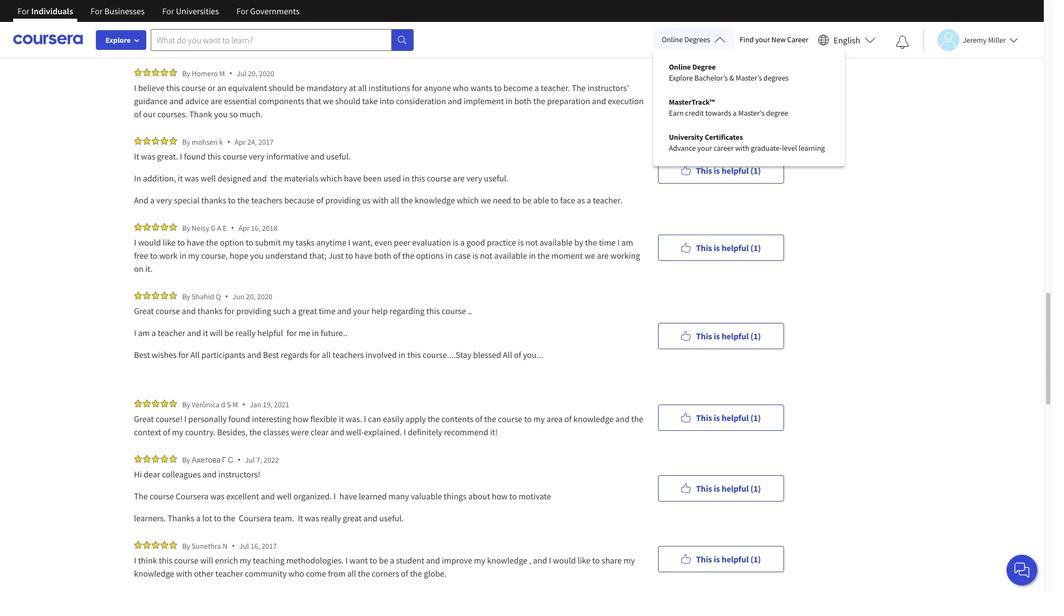 Task type: describe. For each thing, give the bounding box(es) containing it.
of inside the i would like to have the option to submit my tasks anytime i want, even peer evaluation is a good practice is not available by the time i am free to work in my course, hope you understand that; just to have both of the options in case is not available in the moment we are working on it.
[[393, 250, 401, 261]]

both inside the i would like to have the option to submit my tasks anytime i want, even peer evaluation is a good practice is not available by the time i am free to work in my course, hope you understand that; just to have both of the options in case is not available in the moment we are working on it.
[[374, 250, 392, 261]]

explore inside dropdown button
[[106, 35, 131, 45]]

online for online degrees
[[662, 35, 683, 44]]

20, for by shahid q • jun 20, 2020
[[246, 291, 256, 301]]

for right regards on the bottom left of page
[[310, 349, 320, 360]]

enrich
[[215, 555, 238, 566]]

0 horizontal spatial should
[[269, 82, 294, 93]]

for universities
[[162, 5, 219, 16]]

be left able
[[523, 195, 532, 206]]

online degree explore bachelor's & master's degrees
[[669, 62, 789, 83]]

the course coursera was excellent and well organized. i  have learned many valuable things about how to motivate
[[134, 491, 551, 502]]

methodologies.
[[286, 555, 344, 566]]

be up 'participants'
[[225, 327, 234, 338]]

to left the motivate
[[510, 491, 517, 502]]

2020 for by shahid q • jun 20, 2020
[[257, 291, 273, 301]]

an inside i believe this course or an equivalent should be mandatory at all institutions for anyone who wants to become a teacher. the instructors' guidance and advice are essential components that we should take into consideration and implement in both the preparation and execution of our courses. thank you so much.
[[217, 82, 227, 93]]

practice
[[487, 237, 517, 248]]

0 vertical spatial available
[[540, 237, 573, 248]]

2 best from the left
[[263, 349, 279, 360]]

tasks
[[296, 237, 315, 248]]

be inside i believe this course or an equivalent should be mandatory at all institutions for anyone who wants to become a teacher. the instructors' guidance and advice are essential components that we should take into consideration and implement in both the preparation and execution of our courses. thank you so much.
[[296, 82, 305, 93]]

knowledge left ,
[[487, 555, 528, 566]]

1 horizontal spatial very
[[249, 151, 265, 162]]

this right regarding
[[427, 305, 440, 316]]

0 horizontal spatial really
[[236, 327, 256, 338]]

to left say
[[382, 27, 390, 38]]

advice
[[185, 95, 209, 106]]

useful. up in addition, it was well designed and  the materials which have been used in this course are very useful.
[[326, 151, 351, 162]]

are inside the i would like to have the option to submit my tasks anytime i want, even peer evaluation is a good practice is not available by the time i am free to work in my course, hope you understand that; just to have both of the options in case is not available in the moment we are working on it.
[[597, 250, 609, 261]]

hi dear colleagues and instructors!
[[134, 469, 261, 480]]

my right 'enrich'
[[240, 555, 251, 566]]

flexible
[[311, 413, 337, 424]]

thank
[[189, 109, 213, 120]]

mastertrack™
[[669, 97, 715, 107]]

1 vertical spatial am
[[138, 327, 150, 338]]

explained.
[[364, 427, 402, 438]]

0 horizontal spatial available
[[494, 250, 528, 261]]

this right involved
[[408, 349, 421, 360]]

i would like to have the option to submit my tasks anytime i want, even peer evaluation is a good practice is not available by the time i am free to work in my course, hope you understand that; just to have both of the options in case is not available in the moment we are working on it.
[[134, 237, 642, 274]]

knowledge up evaluation
[[415, 195, 455, 206]]

jeremy miller
[[963, 35, 1007, 45]]

useful. down many
[[379, 513, 404, 524]]

1 horizontal spatial how
[[492, 491, 508, 502]]

earn
[[669, 108, 684, 118]]

0 vertical spatial thanks
[[201, 195, 226, 206]]

learned
[[359, 491, 387, 502]]

for for businesses
[[91, 5, 103, 16]]

and
[[134, 195, 149, 206]]

a left lot on the left bottom of the page
[[196, 513, 201, 524]]

help
[[372, 305, 388, 316]]

explore inside the online degree explore bachelor's & master's degrees
[[669, 73, 693, 83]]

shahid
[[192, 291, 214, 301]]

a inside mastertrack™ earn credit towards a master's degree
[[733, 108, 737, 118]]

core
[[565, 27, 580, 38]]

jun
[[233, 291, 245, 301]]

by for by sunethra n • jul 16, 2017
[[182, 541, 190, 551]]

was left great.
[[141, 151, 155, 162]]

jeremy
[[963, 35, 987, 45]]

г
[[222, 455, 226, 465]]

to up "work"
[[177, 237, 185, 248]]

all down used
[[391, 195, 399, 206]]

both inside i believe this course or an equivalent should be mandatory at all institutions for anyone who wants to become a teacher. the instructors' guidance and advice are essential components that we should take into consideration and implement in both the preparation and execution of our courses. thank you so much.
[[515, 95, 532, 106]]

1 horizontal spatial which
[[457, 195, 479, 206]]

learning
[[799, 143, 826, 153]]

in right used
[[403, 173, 410, 184]]

this for m
[[697, 412, 713, 423]]

to inside i believe this course or an equivalent should be mandatory at all institutions for anyone who wants to become a teacher. the instructors' guidance and advice are essential components that we should take into consideration and implement in both the preparation and execution of our courses. thank you so much.
[[494, 82, 502, 93]]

that inside top class in all respects - in the topic areas covered, quality of the material provided and the expertise of the resource personnel! very relevant and thoroughly useful. it would only be an understatement to say that both the teachers were practical to the core and highly imaginative. i cannot thank them enough. a big thank you to coursera too!
[[406, 27, 421, 38]]

degree
[[767, 108, 789, 118]]

this is helpful (1) for •
[[697, 483, 761, 494]]

my left "course,"
[[188, 250, 200, 261]]

teacher. inside i believe this course or an equivalent should be mandatory at all institutions for anyone who wants to become a teacher. the instructors' guidance and advice are essential components that we should take into consideration and implement in both the preparation and execution of our courses. thank you so much.
[[541, 82, 570, 93]]

by shahid q • jun 20, 2020
[[182, 291, 273, 302]]

1 vertical spatial it
[[134, 151, 139, 162]]

helpful for apr
[[722, 165, 749, 176]]

in left moment
[[529, 250, 536, 261]]

this is helpful (1) for m
[[697, 412, 761, 423]]

2 vertical spatial coursera
[[239, 513, 272, 524]]

homero
[[192, 68, 218, 78]]

in left case at top left
[[446, 250, 453, 261]]

this is helpful (1) button for by shahid q • jun 20, 2020
[[658, 323, 784, 349]]

from
[[328, 568, 346, 579]]

for left me
[[287, 327, 297, 338]]

of down course!
[[163, 427, 170, 438]]

0 horizontal spatial which
[[320, 173, 342, 184]]

• right 'с'
[[238, 455, 241, 465]]

a right "as"
[[587, 195, 592, 206]]

preparation
[[547, 95, 591, 106]]

all down future..
[[322, 349, 331, 360]]

for governments
[[237, 5, 300, 16]]

wishes
[[152, 349, 177, 360]]

just
[[329, 250, 344, 261]]

you inside the i would like to have the option to submit my tasks anytime i want, even peer evaluation is a good practice is not available by the time i am free to work in my course, hope you understand that; just to have both of the options in case is not available in the moment we are working on it.
[[250, 250, 264, 261]]

q
[[216, 291, 221, 301]]

20, for by homero m • jul 20, 2020
[[248, 68, 258, 78]]

knowledge down "think"
[[134, 568, 174, 579]]

personally
[[188, 413, 227, 424]]

them
[[235, 40, 255, 51]]

neisy
[[192, 223, 209, 233]]

course left ..
[[442, 305, 466, 316]]

jul for equivalent
[[237, 68, 247, 78]]

7,
[[256, 455, 262, 465]]

of left you...
[[514, 349, 522, 360]]

by for by mohsen k • apr 24, 2017
[[182, 137, 190, 147]]

context
[[134, 427, 161, 438]]

by
[[575, 237, 584, 248]]

0 vertical spatial great
[[298, 305, 317, 316]]

1 vertical spatial coursera
[[176, 491, 209, 502]]

to left share
[[593, 555, 600, 566]]

helpful for •
[[722, 483, 749, 494]]

2 vertical spatial very
[[156, 195, 172, 206]]

was down organized. on the left of page
[[305, 513, 319, 524]]

career
[[788, 35, 809, 44]]

1 vertical spatial we
[[481, 195, 491, 206]]

• right the n
[[232, 541, 235, 551]]

1 best from the left
[[134, 349, 150, 360]]

in right the -
[[226, 14, 233, 25]]

all inside top class in all respects - in the topic areas covered, quality of the material provided and the expertise of the resource personnel! very relevant and thoroughly useful. it would only be an understatement to say that both the teachers were practical to the core and highly imaginative. i cannot thank them enough. a big thank you to coursera too!
[[178, 14, 187, 25]]

(1) for •
[[751, 483, 761, 494]]

master's for a
[[739, 108, 765, 118]]

0 horizontal spatial time
[[319, 305, 336, 316]]

found for personally
[[229, 413, 250, 424]]

in inside i believe this course or an equivalent should be mandatory at all institutions for anyone who wants to become a teacher. the instructors' guidance and advice are essential components that we should take into consideration and implement in both the preparation and execution of our courses. thank you so much.
[[506, 95, 513, 106]]

areas
[[269, 14, 288, 25]]

0 horizontal spatial teacher
[[158, 327, 185, 338]]

apply
[[406, 413, 426, 424]]

of up understatement
[[350, 14, 358, 25]]

of up practical
[[505, 14, 513, 25]]

you inside top class in all respects - in the topic areas covered, quality of the material provided and the expertise of the resource personnel! very relevant and thoroughly useful. it would only be an understatement to say that both the teachers were practical to the core and highly imaginative. i cannot thank them enough. a big thank you to coursera too!
[[331, 40, 345, 51]]

this for •
[[697, 483, 713, 494]]

1 vertical spatial thanks
[[198, 305, 223, 316]]

course right used
[[427, 173, 451, 184]]

in right "work"
[[180, 250, 187, 261]]

a inside i think this course will enrich my teaching methodologies. i want to be a student and improve my knowledge , and i would like to share my knowledge with other teacher community who come from all the corners of the globe.
[[390, 555, 395, 566]]

2 thank from the left
[[308, 40, 329, 51]]

to right want
[[370, 555, 377, 566]]

helpful for jun
[[722, 330, 749, 341]]

instructors'
[[588, 82, 629, 93]]

(1) for jul
[[751, 554, 761, 565]]

moment
[[552, 250, 583, 261]]

or
[[208, 82, 216, 93]]

2 vertical spatial it
[[298, 513, 303, 524]]

addition,
[[143, 173, 176, 184]]

all inside i believe this course or an equivalent should be mandatory at all institutions for anyone who wants to become a teacher. the instructors' guidance and advice are essential components that we should take into consideration and implement in both the preparation and execution of our courses. thank you so much.
[[358, 82, 367, 93]]

both inside top class in all respects - in the topic areas covered, quality of the material provided and the expertise of the resource personnel! very relevant and thoroughly useful. it would only be an understatement to say that both the teachers were practical to the core and highly imaginative. i cannot thank them enough. a big thank you to coursera too!
[[422, 27, 440, 38]]

will inside i think this course will enrich my teaching methodologies. i want to be a student and improve my knowledge , and i would like to share my knowledge with other teacher community who come from all the corners of the globe.
[[200, 555, 213, 566]]

topic
[[248, 14, 267, 25]]

like inside i think this course will enrich my teaching methodologies. i want to be a student and improve my knowledge , and i would like to share my knowledge with other teacher community who come from all the corners of the globe.
[[578, 555, 591, 566]]

1 vertical spatial not
[[480, 250, 493, 261]]

a right such
[[292, 305, 297, 316]]

this is helpful (1) button for by homero m • jul 20, 2020
[[658, 80, 784, 106]]

other
[[194, 568, 214, 579]]

was up special
[[185, 173, 199, 184]]

class
[[150, 14, 168, 25]]

a inside by neisy g a e • apr 16, 2018
[[217, 223, 221, 233]]

corners
[[372, 568, 399, 579]]

option
[[220, 237, 244, 248]]

teacher inside i think this course will enrich my teaching methodologies. i want to be a student and improve my knowledge , and i would like to share my knowledge with other teacher community who come from all the corners of the globe.
[[216, 568, 243, 579]]

i inside top class in all respects - in the topic areas covered, quality of the material provided and the expertise of the resource personnel! very relevant and thoroughly useful. it would only be an understatement to say that both the teachers were practical to the core and highly imaginative. i cannot thank them enough. a big thank you to coursera too!
[[181, 40, 183, 51]]

able
[[534, 195, 550, 206]]

so
[[230, 109, 238, 120]]

0 horizontal spatial well
[[201, 173, 216, 184]]

to up hope on the top left of the page
[[246, 237, 254, 248]]

mohsen
[[192, 137, 218, 147]]

find
[[740, 35, 754, 44]]

this inside i think this course will enrich my teaching methodologies. i want to be a student and improve my knowledge , and i would like to share my knowledge with other teacher community who come from all the corners of the globe.
[[159, 555, 173, 566]]

of inside i believe this course or an equivalent should be mandatory at all institutions for anyone who wants to become a teacher. the instructors' guidance and advice are essential components that we should take into consideration and implement in both the preparation and execution of our courses. thank you so much.
[[134, 109, 141, 120]]

colleagues
[[162, 469, 201, 480]]

big
[[295, 40, 306, 51]]

1 vertical spatial great
[[343, 513, 362, 524]]

was up lot on the left bottom of the page
[[210, 491, 225, 502]]

apr inside by neisy g a e • apr 16, 2018
[[239, 223, 250, 233]]

universities
[[176, 5, 219, 16]]

be inside top class in all respects - in the topic areas covered, quality of the material provided and the expertise of the resource personnel! very relevant and thoroughly useful. it would only be an understatement to say that both the teachers were practical to the core and highly imaginative. i cannot thank them enough. a big thank you to coursera too!
[[300, 27, 309, 38]]

this is helpful (1) button for by ахетова г с • jul 7, 2022
[[658, 475, 784, 501]]

• up equivalent
[[229, 68, 232, 78]]

explore button
[[96, 30, 146, 50]]

all inside i think this course will enrich my teaching methodologies. i want to be a student and improve my knowledge , and i would like to share my knowledge with other teacher community who come from all the corners of the globe.
[[347, 568, 356, 579]]

to down understatement
[[347, 40, 354, 51]]

this right used
[[412, 173, 425, 184]]

2021
[[274, 399, 289, 409]]

1 vertical spatial with
[[373, 195, 389, 206]]

instructors!
[[219, 469, 261, 480]]

0 horizontal spatial providing
[[236, 305, 271, 316]]

future..
[[321, 327, 348, 338]]

it!
[[490, 427, 498, 438]]

1 vertical spatial well
[[277, 491, 292, 502]]

team.
[[274, 513, 294, 524]]

great for great course and thanks for providing such a great time and your help regarding this course ..
[[134, 305, 154, 316]]

understatement
[[322, 27, 381, 38]]

my left area
[[534, 413, 545, 424]]

to down resource
[[541, 27, 549, 38]]

become
[[504, 82, 533, 93]]

about
[[469, 491, 490, 502]]

mandatory
[[307, 82, 347, 93]]

this is helpful (1) for apr
[[697, 165, 761, 176]]

to right free
[[150, 250, 158, 261]]

a inside i believe this course or an equivalent should be mandatory at all institutions for anyone who wants to become a teacher. the instructors' guidance and advice are essential components that we should take into consideration and implement in both the preparation and execution of our courses. thank you so much.
[[535, 82, 539, 93]]

coursera image
[[13, 31, 83, 48]]

apr inside by mohsen k • apr 24, 2017
[[235, 137, 246, 147]]

into
[[380, 95, 394, 106]]

would inside i think this course will enrich my teaching methodologies. i want to be a student and improve my knowledge , and i would like to share my knowledge with other teacher community who come from all the corners of the globe.
[[553, 555, 576, 566]]

2017 for by sunethra n • jul 16, 2017
[[262, 541, 277, 551]]

master's for &
[[736, 73, 763, 83]]

0 vertical spatial your
[[756, 35, 770, 44]]

2 this from the top
[[697, 87, 713, 98]]

because
[[284, 195, 315, 206]]

a inside the i would like to have the option to submit my tasks anytime i want, even peer evaluation is a good practice is not available by the time i am free to work in my course, hope you understand that; just to have both of the options in case is not available in the moment we are working on it.
[[461, 237, 465, 248]]

globe.
[[424, 568, 447, 579]]

have left learned
[[340, 491, 357, 502]]

it inside top class in all respects - in the topic areas covered, quality of the material provided and the expertise of the resource personnel! very relevant and thoroughly useful. it would only be an understatement to say that both the teachers were practical to the core and highly imaginative. i cannot thank them enough. a big thank you to coursera too!
[[250, 27, 256, 38]]

degree
[[693, 62, 716, 72]]

were inside top class in all respects - in the topic areas covered, quality of the material provided and the expertise of the resource personnel! very relevant and thoroughly useful. it would only be an understatement to say that both the teachers were practical to the core and highly imaginative. i cannot thank them enough. a big thank you to coursera too!
[[488, 27, 506, 38]]

course down dear at the bottom of the page
[[150, 491, 174, 502]]

1 vertical spatial the
[[134, 491, 148, 502]]

how inside great course! i personally found interesting how flexible it was. i can easily apply the contents of the course to my area of knowledge and the context of my country. besides, the classes were clear and well-explained. i definitely recommend it!
[[293, 413, 309, 424]]

my up understand
[[283, 237, 294, 248]]

materials
[[284, 173, 319, 184]]

i am a teacher and it will be really helpful  for me in future..
[[134, 327, 348, 338]]

anyone
[[424, 82, 451, 93]]

would inside the i would like to have the option to submit my tasks anytime i want, even peer evaluation is a good practice is not available by the time i am free to work in my course, hope you understand that; just to have both of the options in case is not available in the moment we are working on it.
[[138, 237, 161, 248]]

bachelor's
[[695, 73, 728, 83]]

great for great course! i personally found interesting how flexible it was. i can easily apply the contents of the course to my area of knowledge and the context of my country. besides, the classes were clear and well-explained. i definitely recommend it!
[[134, 413, 154, 424]]

course inside i believe this course or an equivalent should be mandatory at all institutions for anyone who wants to become a teacher. the instructors' guidance and advice are essential components that we should take into consideration and implement in both the preparation and execution of our courses. thank you so much.
[[182, 82, 206, 93]]

1 horizontal spatial not
[[526, 237, 538, 248]]

verônica
[[192, 399, 220, 409]]

an inside top class in all respects - in the topic areas covered, quality of the material provided and the expertise of the resource personnel! very relevant and thoroughly useful. it would only be an understatement to say that both the teachers were practical to the core and highly imaginative. i cannot thank them enough. a big thank you to coursera too!
[[311, 27, 320, 38]]

mastertrack™ earn credit towards a master's degree
[[669, 97, 789, 118]]

work
[[159, 250, 178, 261]]

helpful for jul
[[722, 554, 749, 565]]

have left "been"
[[344, 173, 362, 184]]

this is helpful (1) for jul
[[697, 554, 761, 565]]

even
[[375, 237, 392, 248]]

this down k
[[208, 151, 221, 162]]

16, inside by sunethra n • jul 16, 2017
[[251, 541, 260, 551]]

of right area
[[565, 413, 572, 424]]

banner navigation
[[9, 0, 309, 30]]

for businesses
[[91, 5, 145, 16]]

would inside top class in all respects - in the topic areas covered, quality of the material provided and the expertise of the resource personnel! very relevant and thoroughly useful. it would only be an understatement to say that both the teachers were practical to the core and highly imaginative. i cannot thank them enough. a big thank you to coursera too!
[[257, 27, 280, 38]]

much.
[[240, 109, 263, 120]]

1 vertical spatial really
[[321, 513, 341, 524]]

to right just on the top of page
[[346, 250, 353, 261]]

..
[[468, 305, 472, 316]]

m inside by homero m • jul 20, 2020
[[219, 68, 225, 78]]

2 (1) from the top
[[751, 87, 761, 98]]

time inside the i would like to have the option to submit my tasks anytime i want, even peer evaluation is a good practice is not available by the time i am free to work in my course, hope you understand that; just to have both of the options in case is not available in the moment we are working on it.
[[599, 237, 616, 248]]

components
[[259, 95, 305, 106]]

to right lot on the left bottom of the page
[[214, 513, 222, 524]]

0 horizontal spatial teachers
[[251, 195, 283, 206]]

useful. inside top class in all respects - in the topic areas covered, quality of the material provided and the expertise of the resource personnel! very relevant and thoroughly useful. it would only be an understatement to say that both the teachers were practical to the core and highly imaginative. i cannot thank them enough. a big thank you to coursera too!
[[224, 27, 249, 38]]

1 vertical spatial are
[[453, 173, 465, 184]]

you...
[[523, 349, 544, 360]]

for down by shahid q • jun 20, 2020
[[224, 305, 235, 316]]

to inside great course! i personally found interesting how flexible it was. i can easily apply the contents of the course to my area of knowledge and the context of my country. besides, the classes were clear and well-explained. i definitely recommend it!
[[524, 413, 532, 424]]



Task type: vqa. For each thing, say whether or not it's contained in the screenshot.
By Homero M • Jul 20, 2020 This is helpful (1) button
yes



Task type: locate. For each thing, give the bounding box(es) containing it.
•
[[229, 68, 232, 78], [228, 137, 230, 147], [231, 223, 234, 233], [225, 291, 228, 302], [243, 399, 245, 410], [238, 455, 241, 465], [232, 541, 235, 551]]

by for by neisy g a e • apr 16, 2018
[[182, 223, 190, 233]]

have down neisy
[[187, 237, 204, 248]]

0 vertical spatial great
[[134, 305, 154, 316]]

you down understatement
[[331, 40, 345, 51]]

0 horizontal spatial it
[[178, 173, 183, 184]]

the down hi
[[134, 491, 148, 502]]

2 horizontal spatial it
[[339, 413, 344, 424]]

1 vertical spatial master's
[[739, 108, 765, 118]]

course up wishes
[[156, 305, 180, 316]]

expertise
[[470, 14, 504, 25]]

0 vertical spatial apr
[[235, 137, 246, 147]]

degrees
[[685, 35, 711, 44]]

teachers down expertise
[[455, 27, 486, 38]]

0 vertical spatial an
[[311, 27, 320, 38]]

understand
[[266, 250, 308, 261]]

by left neisy
[[182, 223, 190, 233]]

by inside by sunethra n • jul 16, 2017
[[182, 541, 190, 551]]

master's inside mastertrack™ earn credit towards a master's degree
[[739, 108, 765, 118]]

0 vertical spatial teacher
[[158, 327, 185, 338]]

i believe this course or an equivalent should be mandatory at all institutions for anyone who wants to become a teacher. the instructors' guidance and advice are essential components that we should take into consideration and implement in both the preparation and execution of our courses. thank you so much.
[[134, 82, 646, 120]]

who inside i believe this course or an equivalent should be mandatory at all institutions for anyone who wants to become a teacher. the instructors' guidance and advice are essential components that we should take into consideration and implement in both the preparation and execution of our courses. thank you so much.
[[453, 82, 469, 93]]

consideration
[[396, 95, 446, 106]]

by inside by homero m • jul 20, 2020
[[182, 68, 190, 78]]

with right career
[[736, 143, 750, 153]]

1 vertical spatial both
[[515, 95, 532, 106]]

area
[[547, 413, 563, 424]]

m right s
[[233, 399, 238, 409]]

1 horizontal spatial it
[[250, 27, 256, 38]]

a inside top class in all respects - in the topic areas covered, quality of the material provided and the expertise of the resource personnel! very relevant and thoroughly useful. it would only be an understatement to say that both the teachers were practical to the core and highly imaginative. i cannot thank them enough. a big thank you to coursera too!
[[288, 40, 293, 51]]

hope
[[230, 250, 248, 261]]

easily
[[383, 413, 404, 424]]

2020 inside by shahid q • jun 20, 2020
[[257, 291, 273, 301]]

by inside by mohsen k • apr 24, 2017
[[182, 137, 190, 147]]

best left wishes
[[134, 349, 150, 360]]

who inside i think this course will enrich my teaching methodologies. i want to be a student and improve my knowledge , and i would like to share my knowledge with other teacher community who come from all the corners of the globe.
[[289, 568, 304, 579]]

need
[[493, 195, 512, 206]]

0 horizontal spatial that
[[306, 95, 321, 106]]

2 vertical spatial would
[[553, 555, 576, 566]]

resource
[[528, 14, 560, 25]]

to right wants
[[494, 82, 502, 93]]

1 this is helpful (1) from the top
[[697, 19, 761, 30]]

8 this is helpful (1) button from the top
[[658, 546, 784, 572]]

evaluation
[[413, 237, 451, 248]]

1 (1) from the top
[[751, 19, 761, 30]]

1 vertical spatial 2017
[[262, 541, 277, 551]]

by ахетова г с • jul 7, 2022
[[182, 455, 279, 465]]

7 this from the top
[[697, 483, 713, 494]]

essential
[[224, 95, 257, 106]]

0 vertical spatial 20,
[[248, 68, 258, 78]]

best wishes for all participants and best regards for all teachers involved in this course....stay blessed all of you...
[[134, 349, 544, 360]]

course up the other in the bottom of the page
[[174, 555, 199, 566]]

my down course!
[[172, 427, 183, 438]]

for
[[412, 82, 422, 93], [224, 305, 235, 316], [287, 327, 297, 338], [178, 349, 189, 360], [310, 349, 320, 360]]

this is helpful (1) button for by neisy g a e • apr 16, 2018
[[658, 234, 784, 261]]

useful. up them
[[224, 27, 249, 38]]

great.
[[157, 151, 178, 162]]

have down want,
[[355, 250, 373, 261]]

for for universities
[[162, 5, 174, 16]]

filled star image
[[160, 0, 168, 8], [169, 0, 177, 8], [134, 69, 142, 76], [152, 69, 159, 76], [160, 69, 168, 76], [169, 137, 177, 145], [134, 223, 142, 231], [143, 223, 151, 231], [152, 292, 159, 299], [169, 400, 177, 407], [134, 455, 142, 463], [143, 455, 151, 463], [160, 455, 168, 463], [169, 455, 177, 463], [134, 541, 142, 549], [143, 541, 151, 549], [152, 541, 159, 549], [160, 541, 168, 549], [169, 541, 177, 549]]

0 horizontal spatial very
[[156, 195, 172, 206]]

(1) for m
[[751, 412, 761, 423]]

special
[[174, 195, 200, 206]]

0 vertical spatial master's
[[736, 73, 763, 83]]

great down the course coursera was excellent and well organized. i  have learned many valuable things about how to motivate
[[343, 513, 362, 524]]

6 this from the top
[[697, 412, 713, 423]]

2 all from the left
[[503, 349, 513, 360]]

2 by from the top
[[182, 137, 190, 147]]

how right about
[[492, 491, 508, 502]]

1 this is helpful (1) button from the top
[[658, 11, 784, 38]]

by neisy g a e • apr 16, 2018
[[182, 223, 278, 233]]

1 vertical spatial should
[[335, 95, 361, 106]]

such
[[273, 305, 290, 316]]

2017 inside by sunethra n • jul 16, 2017
[[262, 541, 277, 551]]

3 for from the left
[[162, 5, 174, 16]]

it up in
[[134, 151, 139, 162]]

2020 inside by homero m • jul 20, 2020
[[259, 68, 274, 78]]

are inside i believe this course or an equivalent should be mandatory at all institutions for anyone who wants to become a teacher. the instructors' guidance and advice are essential components that we should take into consideration and implement in both the preparation and execution of our courses. thank you so much.
[[211, 95, 222, 106]]

2 great from the top
[[134, 413, 154, 424]]

like left share
[[578, 555, 591, 566]]

0 vertical spatial 16,
[[251, 223, 261, 233]]

in down become
[[506, 95, 513, 106]]

for right wishes
[[178, 349, 189, 360]]

your left help at left bottom
[[353, 305, 370, 316]]

available down practice on the left
[[494, 250, 528, 261]]

online degrees button
[[653, 27, 735, 52]]

of right because
[[317, 195, 324, 206]]

2 horizontal spatial we
[[585, 250, 596, 261]]

7 this is helpful (1) button from the top
[[658, 475, 784, 501]]

0 horizontal spatial found
[[184, 151, 206, 162]]

m
[[219, 68, 225, 78], [233, 399, 238, 409]]

of
[[350, 14, 358, 25], [505, 14, 513, 25], [134, 109, 141, 120], [317, 195, 324, 206], [393, 250, 401, 261], [514, 349, 522, 360], [475, 413, 483, 424], [565, 413, 572, 424], [163, 427, 170, 438], [401, 568, 408, 579]]

2 horizontal spatial it
[[298, 513, 303, 524]]

with inside i think this course will enrich my teaching methodologies. i want to be a student and improve my knowledge , and i would like to share my knowledge with other teacher community who come from all the corners of the globe.
[[176, 568, 192, 579]]

1 horizontal spatial would
[[257, 27, 280, 38]]

thanks right special
[[201, 195, 226, 206]]

teacher. right "as"
[[593, 195, 623, 206]]

interesting
[[252, 413, 291, 424]]

would
[[257, 27, 280, 38], [138, 237, 161, 248], [553, 555, 576, 566]]

2 horizontal spatial coursera
[[356, 40, 389, 51]]

m inside "by verônica d s m • jan 19, 2021"
[[233, 399, 238, 409]]

7 (1) from the top
[[751, 483, 761, 494]]

1 vertical spatial it
[[203, 327, 208, 338]]

be down covered, at the left top of page
[[300, 27, 309, 38]]

apr up option
[[239, 223, 250, 233]]

1 horizontal spatial were
[[488, 27, 506, 38]]

1 vertical spatial online
[[669, 62, 691, 72]]

8 this is helpful (1) from the top
[[697, 554, 761, 565]]

(1) for e
[[751, 242, 761, 253]]

great up context
[[134, 413, 154, 424]]

5 this is helpful (1) button from the top
[[658, 323, 784, 349]]

g
[[211, 223, 216, 233]]

2 this is helpful (1) from the top
[[697, 87, 761, 98]]

0 vertical spatial how
[[293, 413, 309, 424]]

degrees
[[764, 73, 789, 83]]

0 vertical spatial explore
[[106, 35, 131, 45]]

None search field
[[151, 29, 414, 51]]

by mohsen k • apr 24, 2017
[[182, 137, 274, 147]]

businesses
[[104, 5, 145, 16]]

16, inside by neisy g a e • apr 16, 2018
[[251, 223, 261, 233]]

online
[[662, 35, 683, 44], [669, 62, 691, 72]]

1 all from the left
[[191, 349, 200, 360]]

your inside the university certificates advance your career with graduate-level learning
[[698, 143, 713, 153]]

in right class
[[169, 14, 176, 25]]

by for by shahid q • jun 20, 2020
[[182, 291, 190, 301]]

• right k
[[228, 137, 230, 147]]

0 horizontal spatial how
[[293, 413, 309, 424]]

2017 up teaching
[[262, 541, 277, 551]]

5 (1) from the top
[[751, 330, 761, 341]]

3 (1) from the top
[[751, 165, 761, 176]]

by homero m • jul 20, 2020
[[182, 68, 274, 78]]

for for individuals
[[18, 5, 30, 16]]

apr left 24,
[[235, 137, 246, 147]]

1 horizontal spatial am
[[622, 237, 634, 248]]

0 horizontal spatial an
[[217, 82, 227, 93]]

we inside the i would like to have the option to submit my tasks anytime i want, even peer evaluation is a good practice is not available by the time i am free to work in my course, hope you understand that; just to have both of the options in case is not available in the moment we are working on it.
[[585, 250, 596, 261]]

a up corners
[[390, 555, 395, 566]]

the inside i believe this course or an equivalent should be mandatory at all institutions for anyone who wants to become a teacher. the instructors' guidance and advice are essential components that we should take into consideration and implement in both the preparation and execution of our courses. thank you so much.
[[572, 82, 586, 93]]

knowledge right area
[[574, 413, 614, 424]]

What do you want to learn? text field
[[151, 29, 392, 51]]

5 this is helpful (1) from the top
[[697, 330, 761, 341]]

1 horizontal spatial like
[[578, 555, 591, 566]]

by inside by neisy g a e • apr 16, 2018
[[182, 223, 190, 233]]

2 for from the left
[[91, 5, 103, 16]]

this is helpful (1) for e
[[697, 242, 761, 253]]

1 this from the top
[[697, 19, 713, 30]]

by left sunethra
[[182, 541, 190, 551]]

0 horizontal spatial the
[[134, 491, 148, 502]]

coursera down hi dear colleagues and instructors!
[[176, 491, 209, 502]]

4 (1) from the top
[[751, 242, 761, 253]]

2 horizontal spatial would
[[553, 555, 576, 566]]

how left flexible
[[293, 413, 309, 424]]

were inside great course! i personally found interesting how flexible it was. i can easily apply the contents of the course to my area of knowledge and the context of my country. besides, the classes were clear and well-explained. i definitely recommend it!
[[291, 427, 309, 438]]

in right me
[[312, 327, 319, 338]]

for left individuals
[[18, 5, 30, 16]]

7 by from the top
[[182, 541, 190, 551]]

face
[[561, 195, 576, 206]]

0 vertical spatial it
[[250, 27, 256, 38]]

1 horizontal spatial who
[[453, 82, 469, 93]]

8 (1) from the top
[[751, 554, 761, 565]]

find your new career
[[740, 35, 809, 44]]

say
[[392, 27, 404, 38]]

to right need
[[513, 195, 521, 206]]

thanks
[[168, 513, 194, 524]]

in right involved
[[399, 349, 406, 360]]

1 horizontal spatial all
[[503, 349, 513, 360]]

this is helpful (1) button for by mohsen k • apr 24, 2017
[[658, 157, 784, 183]]

this inside i believe this course or an equivalent should be mandatory at all institutions for anyone who wants to become a teacher. the instructors' guidance and advice are essential components that we should take into consideration and implement in both the preparation and execution of our courses. thank you so much.
[[166, 82, 180, 93]]

peer
[[394, 237, 411, 248]]

1 horizontal spatial m
[[233, 399, 238, 409]]

this for apr
[[697, 165, 713, 176]]

useful. up need
[[484, 173, 509, 184]]

course
[[182, 82, 206, 93], [223, 151, 247, 162], [427, 173, 451, 184], [156, 305, 180, 316], [442, 305, 466, 316], [498, 413, 523, 424], [150, 491, 174, 502], [174, 555, 199, 566]]

1 vertical spatial how
[[492, 491, 508, 502]]

imaginative.
[[134, 40, 179, 51]]

great course! i personally found interesting how flexible it was. i can easily apply the contents of the course to my area of knowledge and the context of my country. besides, the classes were clear and well-explained. i definitely recommend it!
[[134, 413, 646, 438]]

1 horizontal spatial we
[[481, 195, 491, 206]]

1 horizontal spatial providing
[[326, 195, 361, 206]]

show notifications image
[[897, 36, 910, 49]]

filled star image
[[143, 69, 151, 76], [169, 69, 177, 76], [134, 137, 142, 145], [143, 137, 151, 145], [152, 137, 159, 145], [160, 137, 168, 145], [152, 223, 159, 231], [160, 223, 168, 231], [169, 223, 177, 231], [134, 292, 142, 299], [143, 292, 151, 299], [160, 292, 168, 299], [169, 292, 177, 299], [134, 400, 142, 407], [143, 400, 151, 407], [152, 400, 159, 407], [160, 400, 168, 407], [152, 455, 159, 463]]

only
[[282, 27, 298, 38]]

0 vertical spatial online
[[662, 35, 683, 44]]

0 vertical spatial m
[[219, 68, 225, 78]]

all
[[191, 349, 200, 360], [503, 349, 513, 360]]

a right and
[[150, 195, 155, 206]]

4 this is helpful (1) button from the top
[[658, 234, 784, 261]]

16, up teaching
[[251, 541, 260, 551]]

• left jan
[[243, 399, 245, 410]]

it left 'was.'
[[339, 413, 344, 424]]

great
[[134, 305, 154, 316], [134, 413, 154, 424]]

2022
[[264, 455, 279, 465]]

with right us
[[373, 195, 389, 206]]

should down at
[[335, 95, 361, 106]]

by left shahid
[[182, 291, 190, 301]]

a
[[535, 82, 539, 93], [733, 108, 737, 118], [150, 195, 155, 206], [587, 195, 592, 206], [461, 237, 465, 248], [292, 305, 297, 316], [152, 327, 156, 338], [196, 513, 201, 524], [390, 555, 395, 566]]

free
[[134, 250, 148, 261]]

this right believe
[[166, 82, 180, 93]]

highly
[[598, 27, 620, 38]]

1 vertical spatial m
[[233, 399, 238, 409]]

1 by from the top
[[182, 68, 190, 78]]

0 vertical spatial who
[[453, 82, 469, 93]]

1 horizontal spatial best
[[263, 349, 279, 360]]

7 this is helpful (1) from the top
[[697, 483, 761, 494]]

0 vertical spatial will
[[210, 327, 223, 338]]

this for jul
[[697, 554, 713, 565]]

can
[[368, 413, 381, 424]]

by for by homero m • jul 20, 2020
[[182, 68, 190, 78]]

(1) for apr
[[751, 165, 761, 176]]

1 vertical spatial were
[[291, 427, 309, 438]]

university
[[669, 132, 704, 142]]

6 (1) from the top
[[751, 412, 761, 423]]

knowledge inside great course! i personally found interesting how flexible it was. i can easily apply the contents of the course to my area of knowledge and the context of my country. besides, the classes were clear and well-explained. i definitely recommend it!
[[574, 413, 614, 424]]

1 vertical spatial 16,
[[251, 541, 260, 551]]

of down the peer
[[393, 250, 401, 261]]

coursera inside top class in all respects - in the topic areas covered, quality of the material provided and the expertise of the resource personnel! very relevant and thoroughly useful. it would only be an understatement to say that both the teachers were practical to the core and highly imaginative. i cannot thank them enough. a big thank you to coursera too!
[[356, 40, 389, 51]]

0 horizontal spatial you
[[214, 109, 228, 120]]

you inside i believe this course or an equivalent should be mandatory at all institutions for anyone who wants to become a teacher. the instructors' guidance and advice are essential components that we should take into consideration and implement in both the preparation and execution of our courses. thank you so much.
[[214, 109, 228, 120]]

1 horizontal spatial teacher.
[[593, 195, 623, 206]]

jul for my
[[239, 541, 249, 551]]

0 horizontal spatial am
[[138, 327, 150, 338]]

0 horizontal spatial would
[[138, 237, 161, 248]]

online for online degree explore bachelor's & master's degrees
[[669, 62, 691, 72]]

great inside great course! i personally found interesting how flexible it was. i can easily apply the contents of the course to my area of knowledge and the context of my country. besides, the classes were clear and well-explained. i definitely recommend it!
[[134, 413, 154, 424]]

2 vertical spatial jul
[[239, 541, 249, 551]]

0 vertical spatial it
[[178, 173, 183, 184]]

lot
[[202, 513, 212, 524]]

2017 for by mohsen k • apr 24, 2017
[[258, 137, 274, 147]]

20, inside by homero m • jul 20, 2020
[[248, 68, 258, 78]]

4 this from the top
[[697, 242, 713, 253]]

will
[[210, 327, 223, 338], [200, 555, 213, 566]]

1 for from the left
[[18, 5, 30, 16]]

like up "work"
[[163, 237, 176, 248]]

graduate-
[[751, 143, 783, 153]]

by for by ахетова г с • jul 7, 2022
[[182, 455, 190, 465]]

of left our
[[134, 109, 141, 120]]

1 vertical spatial teachers
[[251, 195, 283, 206]]

2 vertical spatial you
[[250, 250, 264, 261]]

this is helpful (1) button for by verônica d s m • jan 19, 2021
[[658, 404, 784, 431]]

guidance
[[134, 95, 168, 106]]

we left need
[[481, 195, 491, 206]]

4 for from the left
[[237, 5, 249, 16]]

for inside i believe this course or an equivalent should be mandatory at all institutions for anyone who wants to become a teacher. the instructors' guidance and advice are essential components that we should take into consideration and implement in both the preparation and execution of our courses. thank you so much.
[[412, 82, 422, 93]]

0 vertical spatial both
[[422, 27, 440, 38]]

0 horizontal spatial explore
[[106, 35, 131, 45]]

by inside "by verônica d s m • jan 19, 2021"
[[182, 399, 190, 409]]

0 vertical spatial were
[[488, 27, 506, 38]]

that
[[406, 27, 421, 38], [306, 95, 321, 106]]

1 horizontal spatial that
[[406, 27, 421, 38]]

the
[[234, 14, 246, 25], [359, 14, 372, 25], [456, 14, 468, 25], [514, 14, 527, 25], [441, 27, 453, 38], [551, 27, 563, 38], [534, 95, 546, 106], [271, 173, 283, 184], [238, 195, 250, 206], [401, 195, 413, 206], [206, 237, 218, 248], [585, 237, 598, 248], [403, 250, 415, 261], [538, 250, 550, 261], [428, 413, 440, 424], [485, 413, 497, 424], [632, 413, 644, 424], [249, 427, 262, 438], [223, 513, 235, 524], [358, 568, 370, 579], [410, 568, 422, 579]]

a right towards
[[733, 108, 737, 118]]

this for e
[[697, 242, 713, 253]]

1 thank from the left
[[212, 40, 234, 51]]

a up case at top left
[[461, 237, 465, 248]]

by left verônica
[[182, 399, 190, 409]]

1 horizontal spatial it
[[203, 327, 208, 338]]

very
[[603, 14, 619, 25]]

0 vertical spatial would
[[257, 27, 280, 38]]

3 this is helpful (1) button from the top
[[658, 157, 784, 183]]

with inside the university certificates advance your career with graduate-level learning
[[736, 143, 750, 153]]

by inside by shahid q • jun 20, 2020
[[182, 291, 190, 301]]

0 vertical spatial should
[[269, 82, 294, 93]]

1 vertical spatial who
[[289, 568, 304, 579]]

20, up equivalent
[[248, 68, 258, 78]]

take
[[362, 95, 378, 106]]

top class in all respects - in the topic areas covered, quality of the material provided and the expertise of the resource personnel! very relevant and thoroughly useful. it would only be an understatement to say that both the teachers were practical to the core and highly imaginative. i cannot thank them enough. a big thank you to coursera too!
[[134, 14, 622, 51]]

towards
[[706, 108, 732, 118]]

teacher. up the preparation
[[541, 82, 570, 93]]

20, inside by shahid q • jun 20, 2020
[[246, 291, 256, 301]]

blessed
[[474, 349, 502, 360]]

this for jun
[[697, 330, 713, 341]]

2 vertical spatial teachers
[[333, 349, 364, 360]]

it inside great course! i personally found interesting how flexible it was. i can easily apply the contents of the course to my area of knowledge and the context of my country. besides, the classes were clear and well-explained. i definitely recommend it!
[[339, 413, 344, 424]]

jul left '7,'
[[245, 455, 255, 465]]

you left so at the left
[[214, 109, 228, 120]]

2017 inside by mohsen k • apr 24, 2017
[[258, 137, 274, 147]]

of up recommend
[[475, 413, 483, 424]]

a up wishes
[[152, 327, 156, 338]]

1 vertical spatial great
[[134, 413, 154, 424]]

2 this is helpful (1) button from the top
[[658, 80, 784, 106]]

for for governments
[[237, 5, 249, 16]]

too!
[[390, 40, 405, 51]]

of inside i think this course will enrich my teaching methodologies. i want to be a student and improve my knowledge , and i would like to share my knowledge with other teacher community who come from all the corners of the globe.
[[401, 568, 408, 579]]

1 vertical spatial a
[[217, 223, 221, 233]]

• right the e
[[231, 223, 234, 233]]

our
[[143, 109, 156, 120]]

master's inside the online degree explore bachelor's & master's degrees
[[736, 73, 763, 83]]

all right at
[[358, 82, 367, 93]]

0 horizontal spatial a
[[217, 223, 221, 233]]

0 horizontal spatial m
[[219, 68, 225, 78]]

1 vertical spatial 20,
[[246, 291, 256, 301]]

hi
[[134, 469, 142, 480]]

2 horizontal spatial teachers
[[455, 27, 486, 38]]

certificates
[[705, 132, 743, 142]]

relevant
[[134, 27, 164, 38]]

for individuals
[[18, 5, 73, 16]]

0 horizontal spatial your
[[353, 305, 370, 316]]

teachers inside top class in all respects - in the topic areas covered, quality of the material provided and the expertise of the resource personnel! very relevant and thoroughly useful. it would only be an understatement to say that both the teachers were practical to the core and highly imaginative. i cannot thank them enough. a big thank you to coursera too!
[[455, 27, 486, 38]]

6 by from the top
[[182, 455, 190, 465]]

execution
[[608, 95, 644, 106]]

jul inside by sunethra n • jul 16, 2017
[[239, 541, 249, 551]]

working
[[611, 250, 641, 261]]

-
[[221, 14, 224, 25]]

participants
[[202, 349, 246, 360]]

ахетова
[[192, 455, 221, 465]]

it
[[178, 173, 183, 184], [203, 327, 208, 338], [339, 413, 344, 424]]

this is helpful (1) for jun
[[697, 330, 761, 341]]

teaching
[[253, 555, 285, 566]]

5 by from the top
[[182, 399, 190, 409]]

should up components
[[269, 82, 294, 93]]

we inside i believe this course or an equivalent should be mandatory at all institutions for anyone who wants to become a teacher. the instructors' guidance and advice are essential components that we should take into consideration and implement in both the preparation and execution of our courses. thank you so much.
[[323, 95, 334, 106]]

6 this is helpful (1) button from the top
[[658, 404, 784, 431]]

2020 for by homero m • jul 20, 2020
[[259, 68, 274, 78]]

that inside i believe this course or an equivalent should be mandatory at all institutions for anyone who wants to become a teacher. the instructors' guidance and advice are essential components that we should take into consideration and implement in both the preparation and execution of our courses. thank you so much.
[[306, 95, 321, 106]]

8 this from the top
[[697, 554, 713, 565]]

things
[[444, 491, 467, 502]]

well up 'team.'
[[277, 491, 292, 502]]

6 this is helpful (1) from the top
[[697, 412, 761, 423]]

• right q
[[225, 291, 228, 302]]

time up working
[[599, 237, 616, 248]]

0 vertical spatial which
[[320, 173, 342, 184]]

course down by mohsen k • apr 24, 2017
[[223, 151, 247, 162]]

teacher up wishes
[[158, 327, 185, 338]]

1 horizontal spatial teacher
[[216, 568, 243, 579]]

1 horizontal spatial really
[[321, 513, 341, 524]]

3 by from the top
[[182, 223, 190, 233]]

2 horizontal spatial with
[[736, 143, 750, 153]]

this
[[697, 19, 713, 30], [697, 87, 713, 98], [697, 165, 713, 176], [697, 242, 713, 253], [697, 330, 713, 341], [697, 412, 713, 423], [697, 483, 713, 494], [697, 554, 713, 565]]

available
[[540, 237, 573, 248], [494, 250, 528, 261]]

i think this course will enrich my teaching methodologies. i want to be a student and improve my knowledge , and i would like to share my knowledge with other teacher community who come from all the corners of the globe.
[[134, 555, 637, 579]]

to left 'face'
[[551, 195, 559, 206]]

jul
[[237, 68, 247, 78], [245, 455, 255, 465], [239, 541, 249, 551]]

wants
[[471, 82, 493, 93]]

4 by from the top
[[182, 291, 190, 301]]

found inside great course! i personally found interesting how flexible it was. i can easily apply the contents of the course to my area of knowledge and the context of my country. besides, the classes were clear and well-explained. i definitely recommend it!
[[229, 413, 250, 424]]

to down designed at the left top of the page
[[228, 195, 236, 206]]

(1) for jun
[[751, 330, 761, 341]]

2 horizontal spatial are
[[597, 250, 609, 261]]

online degrees menu
[[661, 55, 838, 160]]

20, right jun
[[246, 291, 256, 301]]

my right improve
[[474, 555, 486, 566]]

chat with us image
[[1014, 562, 1031, 579]]

on
[[134, 263, 144, 274]]

which right materials
[[320, 173, 342, 184]]

2 horizontal spatial very
[[467, 173, 483, 184]]

time up future..
[[319, 305, 336, 316]]

helpful for m
[[722, 412, 749, 423]]

1 horizontal spatial your
[[698, 143, 713, 153]]

found for i
[[184, 151, 206, 162]]

by up the colleagues
[[182, 455, 190, 465]]

1 horizontal spatial available
[[540, 237, 573, 248]]

5 this from the top
[[697, 330, 713, 341]]

2020 up equivalent
[[259, 68, 274, 78]]

by inside by ахетова г с • jul 7, 2022
[[182, 455, 190, 465]]

have
[[344, 173, 362, 184], [187, 237, 204, 248], [355, 250, 373, 261], [340, 491, 357, 502]]

1 horizontal spatial teachers
[[333, 349, 364, 360]]

be inside i think this course will enrich my teaching methodologies. i want to be a student and improve my knowledge , and i would like to share my knowledge with other teacher community who come from all the corners of the globe.
[[379, 555, 388, 566]]

i inside i believe this course or an equivalent should be mandatory at all institutions for anyone who wants to become a teacher. the instructors' guidance and advice are essential components that we should take into consideration and implement in both the preparation and execution of our courses. thank you so much.
[[134, 82, 136, 93]]

3 this is helpful (1) from the top
[[697, 165, 761, 176]]

anytime
[[317, 237, 347, 248]]

course left area
[[498, 413, 523, 424]]

it down topic
[[250, 27, 256, 38]]

my right share
[[624, 555, 635, 566]]

am inside the i would like to have the option to submit my tasks anytime i want, even peer evaluation is a good practice is not available by the time i am free to work in my course, hope you understand that; just to have both of the options in case is not available in the moment we are working on it.
[[622, 237, 634, 248]]

that down the mandatory
[[306, 95, 321, 106]]

like inside the i would like to have the option to submit my tasks anytime i want, even peer evaluation is a good practice is not available by the time i am free to work in my course, hope you understand that; just to have both of the options in case is not available in the moment we are working on it.
[[163, 237, 176, 248]]

jul inside by homero m • jul 20, 2020
[[237, 68, 247, 78]]

english
[[834, 34, 861, 45]]

jul right the n
[[239, 541, 249, 551]]

0 vertical spatial that
[[406, 27, 421, 38]]

believe
[[138, 82, 165, 93]]

course inside great course! i personally found interesting how flexible it was. i can easily apply the contents of the course to my area of knowledge and the context of my country. besides, the classes were clear and well-explained. i definitely recommend it!
[[498, 413, 523, 424]]

want,
[[352, 237, 373, 248]]

online inside the online degree explore bachelor's & master's degrees
[[669, 62, 691, 72]]

we right moment
[[585, 250, 596, 261]]

the inside i believe this course or an equivalent should be mandatory at all institutions for anyone who wants to become a teacher. the instructors' guidance and advice are essential components that we should take into consideration and implement in both the preparation and execution of our courses. thank you so much.
[[534, 95, 546, 106]]

by for by verônica d s m • jan 19, 2021
[[182, 399, 190, 409]]

3 this from the top
[[697, 165, 713, 176]]

4 this is helpful (1) from the top
[[697, 242, 761, 253]]

1 great from the top
[[134, 305, 154, 316]]

helpful
[[722, 19, 749, 30], [722, 87, 749, 98], [722, 165, 749, 176], [722, 242, 749, 253], [257, 327, 283, 338], [722, 330, 749, 341], [722, 412, 749, 423], [722, 483, 749, 494], [722, 554, 749, 565]]

very
[[249, 151, 265, 162], [467, 173, 483, 184], [156, 195, 172, 206]]

course inside i think this course will enrich my teaching methodologies. i want to be a student and improve my knowledge , and i would like to share my knowledge with other teacher community who come from all the corners of the globe.
[[174, 555, 199, 566]]

helpful for e
[[722, 242, 749, 253]]

a left the e
[[217, 223, 221, 233]]

online inside dropdown button
[[662, 35, 683, 44]]

jul inside by ахетова г с • jul 7, 2022
[[245, 455, 255, 465]]

1 vertical spatial found
[[229, 413, 250, 424]]

this is helpful (1) button for by sunethra n • jul 16, 2017
[[658, 546, 784, 572]]



